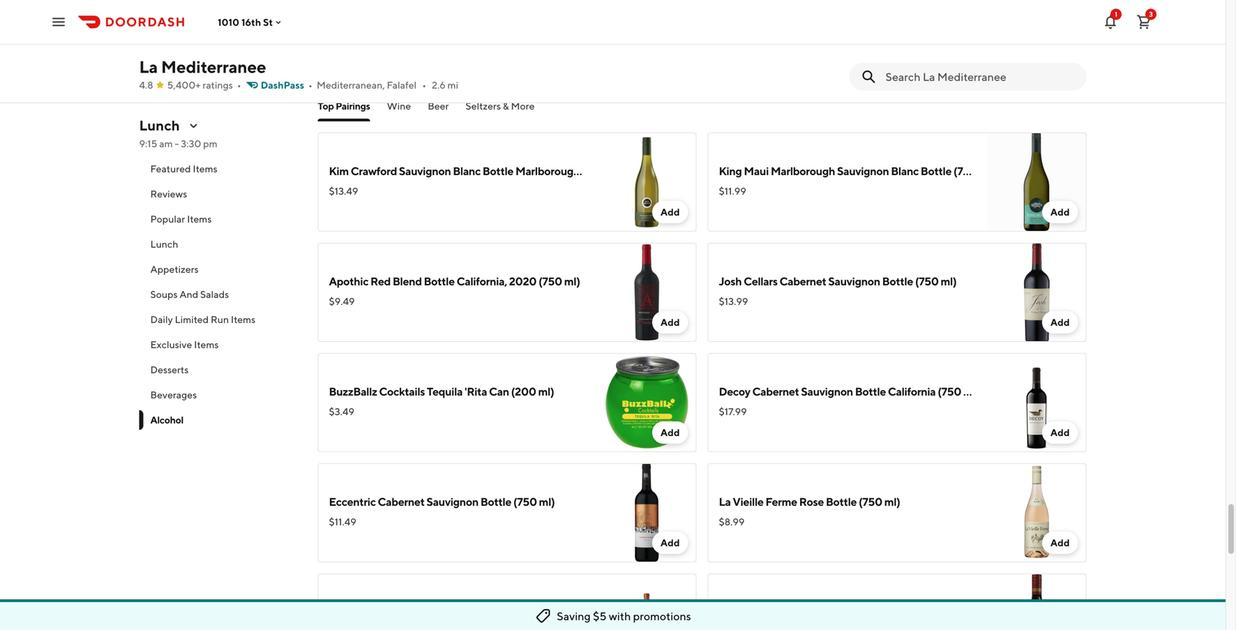 Task type: locate. For each thing, give the bounding box(es) containing it.
vieille
[[733, 495, 764, 508]]

items inside featured items 'button'
[[193, 163, 218, 174]]

1 horizontal spatial la
[[719, 495, 731, 508]]

cabernet right 'decoy'
[[753, 385, 799, 398]]

daily limited run items button
[[139, 307, 301, 332]]

0 vertical spatial cabernet
[[780, 275, 827, 288]]

cabernet right cellars
[[780, 275, 827, 288]]

josh
[[719, 275, 742, 288]]

items inside exclusive items button
[[194, 339, 219, 350]]

eccentric
[[329, 495, 376, 508]]

buzzballz cocktails tequila 'rita can (200 ml) image
[[598, 353, 697, 452]]

16th
[[241, 16, 261, 28]]

$13.99
[[719, 296, 748, 307]]

pm
[[203, 138, 217, 149]]

items
[[193, 163, 218, 174], [187, 213, 212, 225], [231, 314, 256, 325], [194, 339, 219, 350]]

marlborough right maui
[[771, 164, 835, 178]]

soups and salads
[[150, 289, 229, 300]]

soups
[[150, 289, 178, 300]]

cabernet right eccentric
[[378, 495, 425, 508]]

blanc
[[453, 164, 481, 178], [891, 164, 919, 178]]

top pairings
[[318, 100, 370, 112]]

ed edmundo patagonia pinot noir bottle (750 ml)
[[329, 605, 574, 619]]

sauvignon
[[399, 164, 451, 178], [837, 164, 889, 178], [829, 275, 881, 288], [801, 385, 853, 398], [427, 495, 479, 508]]

'rita
[[465, 385, 487, 398]]

cabernet for decoy cabernet sauvignon bottle california (750 ml)
[[753, 385, 799, 398]]

items inside popular items button
[[187, 213, 212, 225]]

items down daily limited run items
[[194, 339, 219, 350]]

9:15 am - 3:30 pm
[[139, 138, 217, 149]]

buzzballz
[[329, 385, 377, 398]]

noir
[[476, 605, 498, 619]]

(750
[[582, 164, 606, 178], [954, 164, 978, 178], [539, 275, 562, 288], [915, 275, 939, 288], [938, 385, 962, 398], [514, 495, 537, 508], [859, 495, 883, 508], [533, 605, 556, 619]]

and
[[180, 289, 198, 300]]

ferme
[[766, 495, 798, 508]]

king maui marlborough sauvignon blanc bottle (750 ml)
[[719, 164, 995, 178]]

• left 2.6 in the left top of the page
[[422, 79, 426, 91]]

2 vertical spatial cabernet
[[378, 495, 425, 508]]

2 • from the left
[[308, 79, 313, 91]]

with
[[609, 610, 631, 623]]

add for la vieille ferme rose bottle (750 ml)
[[1051, 537, 1070, 548]]

marlborough down more
[[516, 164, 580, 178]]

add for decoy cabernet sauvignon bottle california (750 ml)
[[1051, 427, 1070, 438]]

ml)
[[608, 164, 624, 178], [979, 164, 995, 178], [564, 275, 580, 288], [941, 275, 957, 288], [538, 385, 554, 398], [964, 385, 980, 398], [539, 495, 555, 508], [885, 495, 901, 508], [558, 605, 574, 619]]

2 blanc from the left
[[891, 164, 919, 178]]

notification bell image
[[1103, 14, 1119, 30]]

la up the 4.8
[[139, 57, 158, 77]]

$8.99
[[719, 516, 745, 528]]

more
[[511, 100, 535, 112]]

2 horizontal spatial •
[[422, 79, 426, 91]]

pairings
[[336, 100, 370, 112]]

$3.49
[[329, 406, 355, 417]]

add button for king maui marlborough sauvignon blanc bottle (750 ml)
[[1042, 201, 1078, 223]]

la up $8.99
[[719, 495, 731, 508]]

0 vertical spatial la
[[139, 57, 158, 77]]

sauvignon for marlborough
[[399, 164, 451, 178]]

lunch button
[[139, 232, 301, 257]]

0 horizontal spatial marlborough
[[516, 164, 580, 178]]

seltzers & more button
[[466, 99, 535, 121]]

kim crawford sauvignon blanc bottle marlborough (750 ml)
[[329, 164, 624, 178]]

items inside daily limited run items button
[[231, 314, 256, 325]]

5,400+
[[167, 79, 201, 91]]

california,
[[457, 275, 507, 288]]

1 vertical spatial la
[[719, 495, 731, 508]]

1 • from the left
[[237, 79, 241, 91]]

st
[[263, 16, 273, 28]]

ed edmundo patagonia pinot noir bottle (750 ml) image
[[598, 574, 697, 630]]

bottle
[[483, 164, 514, 178], [921, 164, 952, 178], [424, 275, 455, 288], [883, 275, 913, 288], [855, 385, 886, 398], [481, 495, 512, 508], [826, 495, 857, 508], [500, 605, 531, 619]]

$17.99
[[719, 406, 747, 417]]

daily
[[150, 314, 173, 325]]

1010
[[218, 16, 239, 28]]

can
[[489, 385, 509, 398]]

2.6
[[432, 79, 446, 91]]

lunch down popular
[[150, 238, 178, 250]]

1 vertical spatial lunch
[[150, 238, 178, 250]]

add for apothic red blend bottle california, 2020 (750 ml)
[[661, 316, 680, 328]]

3 • from the left
[[422, 79, 426, 91]]

red
[[371, 275, 391, 288]]

• right ratings
[[237, 79, 241, 91]]

• left icon
[[308, 79, 313, 91]]

wine
[[387, 100, 411, 112]]

marlborough
[[516, 164, 580, 178], [771, 164, 835, 178]]

desserts
[[150, 364, 189, 375]]

limited
[[175, 314, 209, 325]]

add for josh cellars cabernet sauvignon bottle (750 ml)
[[1051, 316, 1070, 328]]

lunch up am
[[139, 117, 180, 134]]

items down pm
[[193, 163, 218, 174]]

add button for apothic red blend bottle california, 2020 (750 ml)
[[652, 311, 688, 334]]

1 horizontal spatial marlborough
[[771, 164, 835, 178]]

sauvignon for ml)
[[427, 495, 479, 508]]

9:15
[[139, 138, 157, 149]]

0 horizontal spatial la
[[139, 57, 158, 77]]

crawford
[[351, 164, 397, 178]]

josh cellars cabernet sauvignon bottle (750 ml) image
[[988, 243, 1087, 342]]

(200
[[511, 385, 536, 398]]

items right popular
[[187, 213, 212, 225]]

add button for buzzballz cocktails tequila 'rita can (200 ml)
[[652, 421, 688, 444]]

$11.99
[[719, 185, 747, 197]]

1 horizontal spatial •
[[308, 79, 313, 91]]

items for featured items
[[193, 163, 218, 174]]

0 horizontal spatial blanc
[[453, 164, 481, 178]]

add button
[[652, 201, 688, 223], [1042, 201, 1078, 223], [652, 311, 688, 334], [1042, 311, 1078, 334], [652, 421, 688, 444], [1042, 421, 1078, 444], [652, 532, 688, 554], [1042, 532, 1078, 554]]

blend
[[393, 275, 422, 288]]

run
[[211, 314, 229, 325]]

alcohol
[[150, 414, 183, 426]]

add for king maui marlborough sauvignon blanc bottle (750 ml)
[[1051, 206, 1070, 218]]

Item Search search field
[[886, 69, 1076, 84]]

eccentric cabernet sauvignon bottle (750 ml) image
[[598, 463, 697, 562]]

items right run
[[231, 314, 256, 325]]

• for mediterranean, falafel • 2.6 mi
[[422, 79, 426, 91]]

promotions
[[633, 610, 691, 623]]

2020
[[509, 275, 537, 288]]

1 blanc from the left
[[453, 164, 481, 178]]

dashpass
[[261, 79, 304, 91]]

1 vertical spatial cabernet
[[753, 385, 799, 398]]

lunch
[[139, 117, 180, 134], [150, 238, 178, 250]]

california
[[888, 385, 936, 398]]

beer
[[428, 100, 449, 112]]

0 horizontal spatial •
[[237, 79, 241, 91]]

•
[[237, 79, 241, 91], [308, 79, 313, 91], [422, 79, 426, 91]]

apothic
[[329, 275, 369, 288]]

mediterranee
[[161, 57, 266, 77]]

1 horizontal spatial blanc
[[891, 164, 919, 178]]



Task type: describe. For each thing, give the bounding box(es) containing it.
icon image
[[318, 53, 347, 82]]

3:30
[[181, 138, 201, 149]]

edmundo
[[345, 605, 393, 619]]

meiomi pinot noir bottle (750 ml) image
[[988, 574, 1087, 630]]

items for exclusive items
[[194, 339, 219, 350]]

2 marlborough from the left
[[771, 164, 835, 178]]

reviews
[[150, 188, 187, 200]]

add for kim crawford sauvignon blanc bottle marlborough (750 ml)
[[661, 206, 680, 218]]

desserts button
[[139, 357, 301, 382]]

-
[[175, 138, 179, 149]]

sauvignon for (750
[[801, 385, 853, 398]]

pinot
[[447, 605, 474, 619]]

$5
[[593, 610, 607, 623]]

appetizers
[[150, 263, 199, 275]]

buzzballz cocktails tequila 'rita can (200 ml)
[[329, 385, 554, 398]]

add button for la vieille ferme rose bottle (750 ml)
[[1042, 532, 1078, 554]]

$13.49
[[329, 185, 358, 197]]

apothic red blend bottle california, 2020 (750 ml)
[[329, 275, 580, 288]]

featured
[[150, 163, 191, 174]]

add for buzzballz cocktails tequila 'rita can (200 ml)
[[661, 427, 680, 438]]

items for popular items
[[187, 213, 212, 225]]

la for la mediterranee
[[139, 57, 158, 77]]

salads
[[200, 289, 229, 300]]

la vieille ferme rose bottle (750 ml) image
[[988, 463, 1087, 562]]

mediterranean,
[[317, 79, 385, 91]]

saving $5 with promotions
[[557, 610, 691, 623]]

cabernet for eccentric cabernet sauvignon bottle (750 ml)
[[378, 495, 425, 508]]

seltzers & more
[[466, 100, 535, 112]]

wine button
[[387, 99, 411, 121]]

seltzers
[[466, 100, 501, 112]]

saving
[[557, 610, 591, 623]]

$11.49
[[329, 516, 356, 528]]

$9.49
[[329, 296, 355, 307]]

add button for kim crawford sauvignon blanc bottle marlborough (750 ml)
[[652, 201, 688, 223]]

maui
[[744, 164, 769, 178]]

la vieille ferme rose bottle (750 ml)
[[719, 495, 901, 508]]

kim
[[329, 164, 349, 178]]

popular items button
[[139, 207, 301, 232]]

ed
[[329, 605, 343, 619]]

la mediterranee
[[139, 57, 266, 77]]

exclusive
[[150, 339, 192, 350]]

beer button
[[428, 99, 449, 121]]

open menu image
[[50, 14, 67, 30]]

add for eccentric cabernet sauvignon bottle (750 ml)
[[661, 537, 680, 548]]

soups and salads button
[[139, 282, 301, 307]]

mi
[[448, 79, 459, 91]]

king
[[719, 164, 742, 178]]

rose
[[799, 495, 824, 508]]

3 items, open order cart image
[[1136, 14, 1153, 30]]

5,400+ ratings •
[[167, 79, 241, 91]]

appetizers button
[[139, 257, 301, 282]]

1
[[1115, 10, 1118, 18]]

popular
[[150, 213, 185, 225]]

featured items
[[150, 163, 218, 174]]

patagonia
[[395, 605, 445, 619]]

1010 16th st
[[218, 16, 273, 28]]

add button for josh cellars cabernet sauvignon bottle (750 ml)
[[1042, 311, 1078, 334]]

0 vertical spatial lunch
[[139, 117, 180, 134]]

add button for decoy cabernet sauvignon bottle california (750 ml)
[[1042, 421, 1078, 444]]

menus image
[[188, 120, 199, 131]]

&
[[503, 100, 509, 112]]

la for la vieille ferme rose bottle (750 ml)
[[719, 495, 731, 508]]

am
[[159, 138, 173, 149]]

beverages
[[150, 389, 197, 401]]

exclusive items
[[150, 339, 219, 350]]

kim crawford sauvignon blanc bottle marlborough (750 ml) image
[[598, 133, 697, 232]]

decoy cabernet sauvignon bottle california (750 ml)
[[719, 385, 980, 398]]

popular items
[[150, 213, 212, 225]]

add button for eccentric cabernet sauvignon bottle (750 ml)
[[652, 532, 688, 554]]

decoy cabernet sauvignon bottle california (750 ml) image
[[988, 353, 1087, 452]]

top
[[318, 100, 334, 112]]

mediterranean, falafel • 2.6 mi
[[317, 79, 459, 91]]

4.8
[[139, 79, 153, 91]]

1 marlborough from the left
[[516, 164, 580, 178]]

1010 16th st button
[[218, 16, 284, 28]]

falafel
[[387, 79, 417, 91]]

eccentric cabernet sauvignon bottle (750 ml)
[[329, 495, 555, 508]]

apothic red blend bottle california, 2020 (750 ml) image
[[598, 243, 697, 342]]

3 button
[[1130, 8, 1158, 36]]

reviews button
[[139, 181, 301, 207]]

ratings
[[203, 79, 233, 91]]

king maui marlborough sauvignon blanc bottle (750 ml) image
[[988, 133, 1087, 232]]

josh cellars cabernet sauvignon bottle (750 ml)
[[719, 275, 957, 288]]

3
[[1149, 10, 1153, 18]]

• for 5,400+ ratings •
[[237, 79, 241, 91]]

cocktails
[[379, 385, 425, 398]]

daily limited run items
[[150, 314, 256, 325]]

tequila
[[427, 385, 463, 398]]

lunch inside button
[[150, 238, 178, 250]]

cellars
[[744, 275, 778, 288]]



Task type: vqa. For each thing, say whether or not it's contained in the screenshot.
BECOME A DASHER
no



